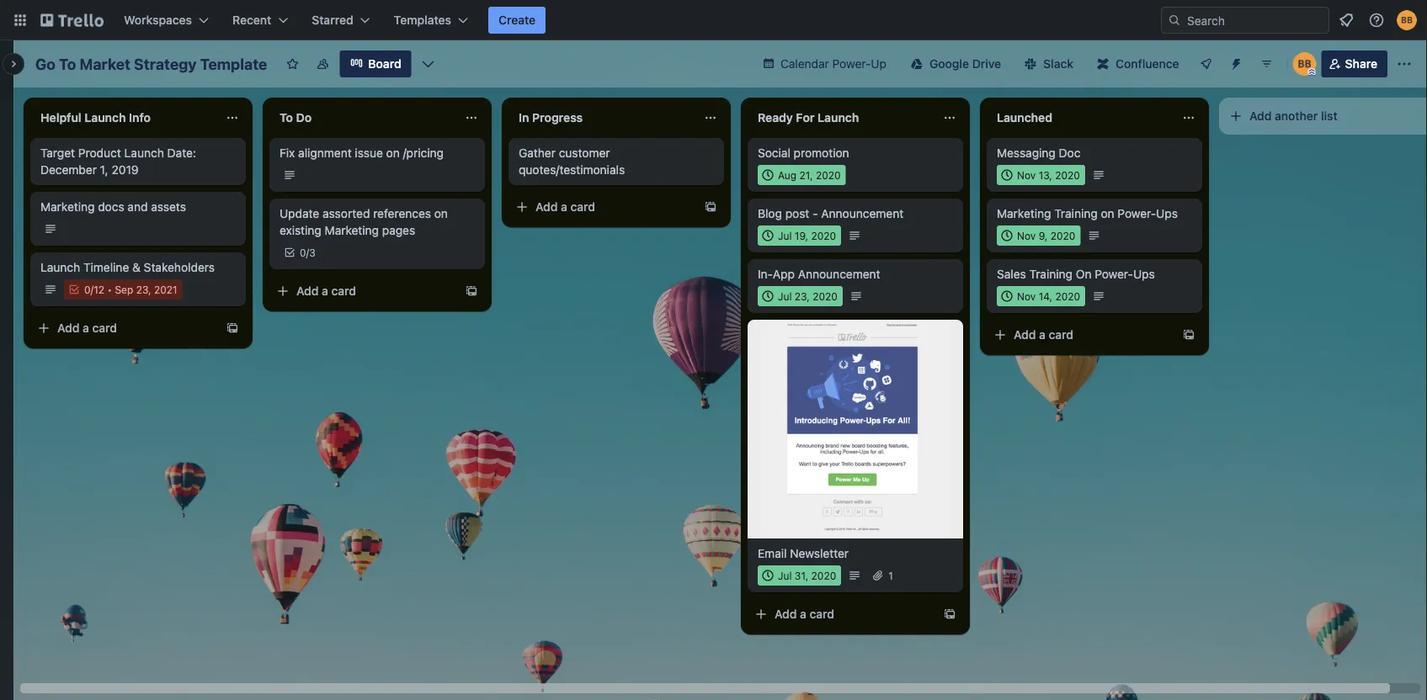 Task type: vqa. For each thing, say whether or not it's contained in the screenshot.
left boards
no



Task type: describe. For each thing, give the bounding box(es) containing it.
Aug 21, 2020 checkbox
[[758, 165, 846, 185]]

nov 14, 2020
[[1017, 291, 1080, 302]]

open information menu image
[[1368, 12, 1385, 29]]

marketing docs and assets
[[40, 200, 186, 214]]

add inside the add another list button
[[1250, 109, 1272, 123]]

In Progress text field
[[509, 104, 694, 131]]

launch timeline & stakeholders link
[[40, 259, 236, 276]]

template
[[200, 55, 267, 73]]

marketing training on power-ups link
[[997, 205, 1192, 222]]

date:
[[167, 146, 196, 160]]

jul 19, 2020
[[778, 230, 836, 242]]

customer
[[559, 146, 610, 160]]

blog post - announcement link
[[758, 205, 953, 222]]

confluence
[[1116, 57, 1179, 71]]

add a card button for progress
[[509, 194, 697, 221]]

list
[[1321, 109, 1338, 123]]

automation image
[[1223, 51, 1247, 74]]

calendar power-up
[[781, 57, 887, 71]]

a for for
[[800, 608, 807, 621]]

workspaces
[[124, 13, 192, 27]]

add a card button for for
[[748, 601, 936, 628]]

21,
[[799, 169, 813, 181]]

social promotion
[[758, 146, 849, 160]]

to do
[[280, 111, 312, 125]]

jul for app
[[778, 291, 792, 302]]

ready
[[758, 111, 793, 125]]

Nov 14, 2020 checkbox
[[997, 286, 1085, 307]]

add another list button
[[1219, 98, 1427, 135]]

templates
[[394, 13, 451, 27]]

board link
[[340, 51, 411, 77]]

fix
[[280, 146, 295, 160]]

To Do text field
[[269, 104, 455, 131]]

blog
[[758, 207, 782, 221]]

launch inside target product launch date: december 1, 2019
[[124, 146, 164, 160]]

product
[[78, 146, 121, 160]]

back to home image
[[40, 7, 104, 34]]

card for progress
[[571, 200, 595, 214]]

Jul 31, 2020 checkbox
[[758, 566, 841, 586]]

Nov 13, 2020 checkbox
[[997, 165, 1085, 185]]

up
[[871, 57, 887, 71]]

templates button
[[384, 7, 478, 34]]

1,
[[100, 163, 108, 177]]

on inside marketing training on power-ups link
[[1101, 207, 1115, 221]]

0 / 3
[[300, 247, 316, 259]]

doc
[[1059, 146, 1081, 160]]

Nov 9, 2020 checkbox
[[997, 226, 1081, 246]]

Search field
[[1181, 8, 1329, 33]]

update assorted references on existing marketing pages link
[[280, 205, 475, 239]]

training for sales
[[1029, 267, 1073, 281]]

confluence button
[[1087, 51, 1190, 77]]

nov 13, 2020
[[1017, 169, 1080, 181]]

2020 for email
[[811, 570, 836, 582]]

fix alignment issue on /pricing link
[[280, 145, 475, 162]]

2020 for marketing
[[1051, 230, 1076, 242]]

2020 for social
[[816, 169, 841, 181]]

a for launch
[[83, 321, 89, 335]]

/ for 3
[[306, 247, 309, 259]]

to inside text box
[[280, 111, 293, 125]]

assets
[[151, 200, 186, 214]]

target
[[40, 146, 75, 160]]

create from template… image for helpful launch info
[[226, 322, 239, 335]]

nov for marketing
[[1017, 230, 1036, 242]]

2019
[[112, 163, 139, 177]]

•
[[107, 284, 112, 296]]

jul for newsletter
[[778, 570, 792, 582]]

a for do
[[322, 284, 328, 298]]

9,
[[1039, 230, 1048, 242]]

recent
[[232, 13, 271, 27]]

add a card down 14,
[[1014, 328, 1074, 342]]

docs
[[98, 200, 124, 214]]

drive
[[972, 57, 1001, 71]]

card for launch
[[92, 321, 117, 335]]

calendar
[[781, 57, 829, 71]]

0 horizontal spatial 23,
[[136, 284, 151, 296]]

1
[[889, 570, 893, 582]]

Ready For Launch text field
[[748, 104, 933, 131]]

0 horizontal spatial bob builder (bobbuilder40) image
[[1293, 52, 1317, 76]]

create button
[[488, 7, 546, 34]]

nov 9, 2020
[[1017, 230, 1076, 242]]

switch to… image
[[12, 12, 29, 29]]

power- for marketing training on power-ups
[[1118, 207, 1156, 221]]

references
[[373, 207, 431, 221]]

3
[[309, 247, 316, 259]]

13,
[[1039, 169, 1052, 181]]

blog post - announcement
[[758, 207, 904, 221]]

/pricing
[[403, 146, 444, 160]]

december
[[40, 163, 97, 177]]

0 notifications image
[[1336, 10, 1357, 30]]

a down nov 14, 2020 option
[[1039, 328, 1046, 342]]

in-app announcement link
[[758, 266, 953, 283]]

jul 23, 2020
[[778, 291, 838, 302]]

in progress
[[519, 111, 583, 125]]

ready for launch
[[758, 111, 859, 125]]

target product launch date: december 1, 2019 link
[[40, 145, 236, 179]]

0 vertical spatial power-
[[832, 57, 871, 71]]

to inside text box
[[59, 55, 76, 73]]

on for references
[[434, 207, 448, 221]]

add for progress
[[536, 200, 558, 214]]

add a card for for
[[775, 608, 835, 621]]

starred button
[[302, 7, 380, 34]]

launch left 'timeline'
[[40, 261, 80, 275]]

and
[[128, 200, 148, 214]]

create from template… image for in progress
[[704, 200, 717, 214]]

issue
[[355, 146, 383, 160]]

in-app announcement
[[758, 267, 880, 281]]

launched
[[997, 111, 1053, 125]]

on
[[1076, 267, 1092, 281]]

update
[[280, 207, 319, 221]]

recent button
[[222, 7, 298, 34]]

2020 for sales
[[1055, 291, 1080, 302]]

newsletter
[[790, 547, 849, 561]]

add a card for progress
[[536, 200, 595, 214]]

sales
[[997, 267, 1026, 281]]

Helpful Launch Info text field
[[30, 104, 216, 131]]

show menu image
[[1396, 56, 1413, 72]]

add a card button down nov 14, 2020
[[987, 322, 1175, 349]]

email newsletter link
[[758, 546, 953, 562]]

in
[[519, 111, 529, 125]]

search image
[[1168, 13, 1181, 27]]

marketing docs and assets link
[[40, 199, 236, 216]]

info
[[129, 111, 151, 125]]

confluence icon image
[[1097, 58, 1109, 70]]

messaging doc
[[997, 146, 1081, 160]]

share button
[[1322, 51, 1388, 77]]

on for issue
[[386, 146, 400, 160]]



Task type: locate. For each thing, give the bounding box(es) containing it.
jul 31, 2020
[[778, 570, 836, 582]]

2020 inside the "aug 21, 2020" checkbox
[[816, 169, 841, 181]]

create from template… image for to do
[[465, 285, 478, 298]]

2 horizontal spatial on
[[1101, 207, 1115, 221]]

strategy
[[134, 55, 197, 73]]

0 horizontal spatial 0
[[84, 284, 91, 296]]

google drive
[[930, 57, 1001, 71]]

starred
[[312, 13, 353, 27]]

marketing training on power-ups
[[997, 207, 1178, 221]]

add another list
[[1250, 109, 1338, 123]]

do
[[296, 111, 312, 125]]

a
[[561, 200, 567, 214], [322, 284, 328, 298], [83, 321, 89, 335], [1039, 328, 1046, 342], [800, 608, 807, 621]]

1 horizontal spatial on
[[434, 207, 448, 221]]

19,
[[795, 230, 809, 242]]

stakeholders
[[144, 261, 215, 275]]

2 nov from the top
[[1017, 230, 1036, 242]]

0 horizontal spatial to
[[59, 55, 76, 73]]

2 vertical spatial power-
[[1095, 267, 1133, 281]]

add a card down 3
[[296, 284, 356, 298]]

0 vertical spatial jul
[[778, 230, 792, 242]]

/ down the existing at the top of the page
[[306, 247, 309, 259]]

nov inside option
[[1017, 291, 1036, 302]]

ups
[[1156, 207, 1178, 221], [1133, 267, 1155, 281]]

-
[[813, 207, 818, 221]]

card down update assorted references on existing marketing pages
[[331, 284, 356, 298]]

sales training on power-ups link
[[997, 266, 1192, 283]]

on
[[386, 146, 400, 160], [434, 207, 448, 221], [1101, 207, 1115, 221]]

create from template… image
[[1182, 328, 1196, 342]]

2020 inside jul 23, 2020 option
[[813, 291, 838, 302]]

2020 right 31,
[[811, 570, 836, 582]]

0 horizontal spatial /
[[91, 284, 94, 296]]

1 horizontal spatial bob builder (bobbuilder40) image
[[1397, 10, 1417, 30]]

google drive icon image
[[911, 58, 923, 70]]

power ups image
[[1200, 57, 1213, 71]]

2020 down in-app announcement
[[813, 291, 838, 302]]

1 horizontal spatial ups
[[1156, 207, 1178, 221]]

2020 right 14,
[[1055, 291, 1080, 302]]

email
[[758, 547, 787, 561]]

board
[[368, 57, 401, 71]]

card down the quotes/testimonials
[[571, 200, 595, 214]]

marketing
[[40, 200, 95, 214], [997, 207, 1051, 221], [325, 224, 379, 237]]

0 vertical spatial to
[[59, 55, 76, 73]]

on down messaging doc link
[[1101, 207, 1115, 221]]

2 vertical spatial jul
[[778, 570, 792, 582]]

1 vertical spatial announcement
[[798, 267, 880, 281]]

3 jul from the top
[[778, 570, 792, 582]]

for
[[796, 111, 815, 125]]

1 vertical spatial jul
[[778, 291, 792, 302]]

add a card button down jul 31, 2020
[[748, 601, 936, 628]]

to left do
[[280, 111, 293, 125]]

&
[[132, 261, 141, 275]]

3 nov from the top
[[1017, 291, 1036, 302]]

add for do
[[296, 284, 319, 298]]

customize views image
[[420, 56, 437, 72]]

pages
[[382, 224, 415, 237]]

update assorted references on existing marketing pages
[[280, 207, 448, 237]]

1 horizontal spatial to
[[280, 111, 293, 125]]

1 vertical spatial power-
[[1118, 207, 1156, 221]]

0 vertical spatial training
[[1054, 207, 1098, 221]]

create from template… image
[[704, 200, 717, 214], [465, 285, 478, 298], [226, 322, 239, 335], [943, 608, 957, 621]]

workspaces button
[[114, 7, 219, 34]]

2020 for in-
[[813, 291, 838, 302]]

add a card down jul 31, 2020
[[775, 608, 835, 621]]

2020 inside nov 14, 2020 option
[[1055, 291, 1080, 302]]

sales training on power-ups
[[997, 267, 1155, 281]]

slack
[[1043, 57, 1074, 71]]

on inside fix alignment issue on /pricing link
[[386, 146, 400, 160]]

jul for post
[[778, 230, 792, 242]]

a down update assorted references on existing marketing pages
[[322, 284, 328, 298]]

sep
[[115, 284, 133, 296]]

2020 right 13,
[[1055, 169, 1080, 181]]

a for progress
[[561, 200, 567, 214]]

post
[[785, 207, 809, 221]]

/ for 12
[[91, 284, 94, 296]]

messaging doc link
[[997, 145, 1192, 162]]

0 left 3
[[300, 247, 306, 259]]

0 vertical spatial /
[[306, 247, 309, 259]]

card
[[571, 200, 595, 214], [331, 284, 356, 298], [92, 321, 117, 335], [1049, 328, 1074, 342], [810, 608, 835, 621]]

go to market strategy template
[[35, 55, 267, 73]]

1 vertical spatial nov
[[1017, 230, 1036, 242]]

nov left 14,
[[1017, 291, 1036, 302]]

ups for sales training on power-ups
[[1133, 267, 1155, 281]]

add a card button for launch
[[30, 315, 219, 342]]

power- right the on
[[1095, 267, 1133, 281]]

quotes/testimonials
[[519, 163, 625, 177]]

bob builder (bobbuilder40) image right open information menu image
[[1397, 10, 1417, 30]]

31,
[[795, 570, 809, 582]]

messaging
[[997, 146, 1056, 160]]

jul inside option
[[778, 230, 792, 242]]

bob builder (bobbuilder40) image left share button at the right of page
[[1293, 52, 1317, 76]]

1 vertical spatial 0
[[84, 284, 91, 296]]

23, down in-app announcement
[[795, 291, 810, 302]]

23, inside option
[[795, 291, 810, 302]]

0 vertical spatial nov
[[1017, 169, 1036, 181]]

2021
[[154, 284, 177, 296]]

marketing up nov 9, 2020 checkbox
[[997, 207, 1051, 221]]

workspace visible image
[[316, 57, 330, 71]]

launch inside text field
[[84, 111, 126, 125]]

0 horizontal spatial ups
[[1133, 267, 1155, 281]]

marketing down assorted
[[325, 224, 379, 237]]

/
[[306, 247, 309, 259], [91, 284, 94, 296]]

marketing inside update assorted references on existing marketing pages
[[325, 224, 379, 237]]

2020 inside the nov 13, 2020 checkbox
[[1055, 169, 1080, 181]]

existing
[[280, 224, 322, 237]]

power- for sales training on power-ups
[[1095, 267, 1133, 281]]

nov left 13,
[[1017, 169, 1036, 181]]

1 vertical spatial training
[[1029, 267, 1073, 281]]

jul left 31,
[[778, 570, 792, 582]]

card down •
[[92, 321, 117, 335]]

0 for 0 / 3
[[300, 247, 306, 259]]

launch up 2019
[[124, 146, 164, 160]]

Launched text field
[[987, 104, 1172, 131]]

app
[[773, 267, 795, 281]]

23, right sep
[[136, 284, 151, 296]]

card for for
[[810, 608, 835, 621]]

0
[[300, 247, 306, 259], [84, 284, 91, 296]]

add for for
[[775, 608, 797, 621]]

1 horizontal spatial 23,
[[795, 291, 810, 302]]

0 left 12
[[84, 284, 91, 296]]

progress
[[532, 111, 583, 125]]

1 jul from the top
[[778, 230, 792, 242]]

calendar power-up link
[[752, 51, 897, 77]]

fix alignment issue on /pricing
[[280, 146, 444, 160]]

launch inside text box
[[818, 111, 859, 125]]

aug 21, 2020
[[778, 169, 841, 181]]

create
[[499, 13, 536, 27]]

training for marketing
[[1054, 207, 1098, 221]]

promotion
[[794, 146, 849, 160]]

launch right for
[[818, 111, 859, 125]]

google drive button
[[901, 51, 1011, 77]]

in-
[[758, 267, 773, 281]]

gather customer quotes/testimonials
[[519, 146, 625, 177]]

card for do
[[331, 284, 356, 298]]

google
[[930, 57, 969, 71]]

card down jul 31, 2020
[[810, 608, 835, 621]]

training up nov 14, 2020
[[1029, 267, 1073, 281]]

bob builder (bobbuilder40) image inside primary element
[[1397, 10, 1417, 30]]

add a card button down 'gather customer quotes/testimonials' 'link'
[[509, 194, 697, 221]]

to right 'go'
[[59, 55, 76, 73]]

power- right calendar
[[832, 57, 871, 71]]

nov left 9,
[[1017, 230, 1036, 242]]

Jul 23, 2020 checkbox
[[758, 286, 843, 307]]

slack icon image
[[1025, 58, 1037, 70]]

ups for marketing training on power-ups
[[1156, 207, 1178, 221]]

0 vertical spatial announcement
[[821, 207, 904, 221]]

jul inside option
[[778, 291, 792, 302]]

2020 inside jul 19, 2020 option
[[811, 230, 836, 242]]

training up nov 9, 2020
[[1054, 207, 1098, 221]]

Jul 19, 2020 checkbox
[[758, 226, 841, 246]]

2020 inside jul 31, 2020 option
[[811, 570, 836, 582]]

0 horizontal spatial on
[[386, 146, 400, 160]]

add a card down the quotes/testimonials
[[536, 200, 595, 214]]

aug
[[778, 169, 797, 181]]

slack button
[[1015, 51, 1084, 77]]

2020 right 21,
[[816, 169, 841, 181]]

this member is an admin of this board. image
[[1308, 68, 1316, 76]]

1 nov from the top
[[1017, 169, 1036, 181]]

power-
[[832, 57, 871, 71], [1118, 207, 1156, 221], [1095, 267, 1133, 281]]

2020 right 19,
[[811, 230, 836, 242]]

1 horizontal spatial marketing
[[325, 224, 379, 237]]

helpful
[[40, 111, 81, 125]]

Board name text field
[[27, 51, 276, 77]]

nov for sales
[[1017, 291, 1036, 302]]

helpful launch info
[[40, 111, 151, 125]]

gather
[[519, 146, 556, 160]]

1 horizontal spatial /
[[306, 247, 309, 259]]

gather customer quotes/testimonials link
[[519, 145, 714, 179]]

assorted
[[323, 207, 370, 221]]

1 horizontal spatial 0
[[300, 247, 306, 259]]

1 vertical spatial to
[[280, 111, 293, 125]]

0 horizontal spatial marketing
[[40, 200, 95, 214]]

market
[[80, 55, 130, 73]]

on inside update assorted references on existing marketing pages
[[434, 207, 448, 221]]

social promotion link
[[758, 145, 953, 162]]

jul down app
[[778, 291, 792, 302]]

0 for 0 / 12 • sep 23, 2021
[[84, 284, 91, 296]]

add for launch
[[57, 321, 80, 335]]

bob builder (bobbuilder40) image
[[1397, 10, 1417, 30], [1293, 52, 1317, 76]]

add a card button for do
[[269, 278, 458, 305]]

add a card button down 3
[[269, 278, 458, 305]]

1 vertical spatial /
[[91, 284, 94, 296]]

2020 inside nov 9, 2020 checkbox
[[1051, 230, 1076, 242]]

go
[[35, 55, 55, 73]]

a down the quotes/testimonials
[[561, 200, 567, 214]]

launch timeline & stakeholders
[[40, 261, 215, 275]]

marketing for marketing training on power-ups
[[997, 207, 1051, 221]]

alignment
[[298, 146, 352, 160]]

0 vertical spatial ups
[[1156, 207, 1178, 221]]

nov for messaging
[[1017, 169, 1036, 181]]

on right references
[[434, 207, 448, 221]]

add
[[1250, 109, 1272, 123], [536, 200, 558, 214], [296, 284, 319, 298], [57, 321, 80, 335], [1014, 328, 1036, 342], [775, 608, 797, 621]]

star or unstar board image
[[286, 57, 299, 71]]

/ left •
[[91, 284, 94, 296]]

share
[[1345, 57, 1378, 71]]

on right issue
[[386, 146, 400, 160]]

add a card button down sep
[[30, 315, 219, 342]]

a down 31,
[[800, 608, 807, 621]]

card down nov 14, 2020
[[1049, 328, 1074, 342]]

0 vertical spatial 0
[[300, 247, 306, 259]]

marketing down december
[[40, 200, 95, 214]]

target product launch date: december 1, 2019
[[40, 146, 196, 177]]

1 vertical spatial bob builder (bobbuilder40) image
[[1293, 52, 1317, 76]]

2 jul from the top
[[778, 291, 792, 302]]

another
[[1275, 109, 1318, 123]]

launch left 'info'
[[84, 111, 126, 125]]

2 horizontal spatial marketing
[[997, 207, 1051, 221]]

2020 right 9,
[[1051, 230, 1076, 242]]

a down 0 / 12 • sep 23, 2021
[[83, 321, 89, 335]]

primary element
[[0, 0, 1427, 40]]

jul inside option
[[778, 570, 792, 582]]

1 vertical spatial ups
[[1133, 267, 1155, 281]]

add a card for launch
[[57, 321, 117, 335]]

add a card for do
[[296, 284, 356, 298]]

2020 for blog
[[811, 230, 836, 242]]

0 vertical spatial bob builder (bobbuilder40) image
[[1397, 10, 1417, 30]]

add a card down 12
[[57, 321, 117, 335]]

create from template… image for ready for launch
[[943, 608, 957, 621]]

power- down messaging doc link
[[1118, 207, 1156, 221]]

jul left 19,
[[778, 230, 792, 242]]

14,
[[1039, 291, 1053, 302]]

email newsletter
[[758, 547, 849, 561]]

announcement up jul 23, 2020
[[798, 267, 880, 281]]

announcement right "-"
[[821, 207, 904, 221]]

add a card button
[[509, 194, 697, 221], [269, 278, 458, 305], [30, 315, 219, 342], [987, 322, 1175, 349], [748, 601, 936, 628]]

marketing for marketing docs and assets
[[40, 200, 95, 214]]

2020 for messaging
[[1055, 169, 1080, 181]]

2 vertical spatial nov
[[1017, 291, 1036, 302]]

launch
[[84, 111, 126, 125], [818, 111, 859, 125], [124, 146, 164, 160], [40, 261, 80, 275]]



